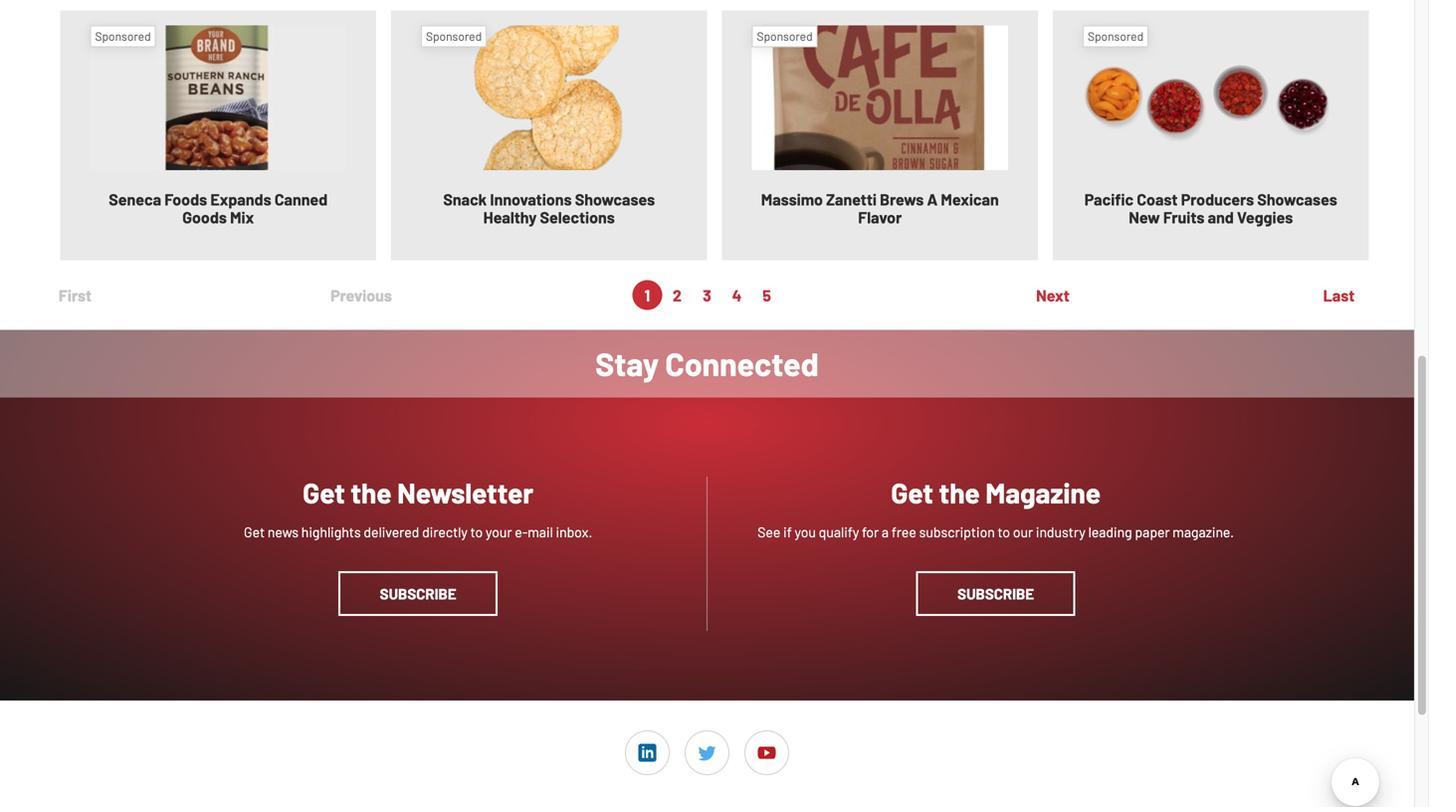 Task type: describe. For each thing, give the bounding box(es) containing it.
the for newsletter
[[351, 476, 392, 509]]

fruits
[[1163, 207, 1205, 226]]

news
[[268, 524, 299, 541]]

new
[[1129, 207, 1160, 226]]

stay
[[595, 345, 659, 383]]

linkedin image
[[639, 744, 656, 762]]

linkedin link
[[625, 731, 670, 776]]

subscribe link for magazine
[[916, 572, 1076, 616]]

youtube image
[[758, 744, 776, 762]]

canned
[[275, 189, 328, 208]]

subscription
[[919, 524, 995, 541]]

industry
[[1036, 524, 1086, 541]]

massimo zanetti brews a mexican flavor
[[761, 189, 999, 226]]

inbox.
[[556, 524, 592, 541]]

a bowl of food on a plate image
[[1083, 25, 1339, 170]]

previous link
[[331, 286, 392, 305]]

your
[[486, 524, 512, 541]]

snack innovations showcases healthy selections
[[443, 189, 655, 226]]

sponsored for snack
[[426, 29, 482, 43]]

get for get the newsletter
[[303, 476, 345, 509]]

and
[[1208, 207, 1234, 226]]

snack
[[443, 189, 487, 208]]

youtube link
[[745, 731, 789, 776]]

previous
[[331, 286, 392, 305]]

a
[[882, 524, 889, 541]]

subscribe for magazine
[[958, 585, 1034, 603]]

first link
[[59, 286, 92, 305]]

1
[[645, 286, 650, 305]]

sponsored for massimo
[[757, 29, 813, 43]]

delivered
[[364, 524, 419, 541]]

free
[[892, 524, 917, 541]]

showcases inside snack innovations showcases healthy selections
[[575, 189, 655, 208]]

goods
[[182, 207, 227, 226]]

directly
[[422, 524, 468, 541]]

next
[[1036, 286, 1070, 305]]

subscribe for newsletter
[[380, 585, 456, 603]]

last link
[[1323, 286, 1355, 305]]

for
[[862, 524, 879, 541]]

innovations
[[490, 189, 572, 208]]

flavor
[[858, 207, 902, 226]]

get the magazine
[[891, 476, 1101, 509]]

a close up of food image
[[421, 25, 677, 170]]

3
[[703, 286, 711, 305]]

paper
[[1135, 524, 1170, 541]]

zanetti
[[826, 189, 877, 208]]

snack innovations showcases healthy selections link
[[443, 189, 655, 226]]

coast
[[1137, 189, 1178, 208]]

2
[[673, 286, 682, 305]]

1 to from the left
[[470, 524, 483, 541]]

get for get news highlights delivered directly to your e-mail inbox.
[[244, 524, 265, 541]]

qualify
[[819, 524, 859, 541]]

subscribe link for newsletter
[[339, 572, 498, 616]]

producers
[[1181, 189, 1254, 208]]

expands
[[210, 189, 271, 208]]

twitter image
[[698, 744, 716, 762]]



Task type: vqa. For each thing, say whether or not it's contained in the screenshot.
Store Brands Spotlight Podcast: Episode 6 'link'
no



Task type: locate. For each thing, give the bounding box(es) containing it.
stay connected
[[595, 345, 819, 383]]

1 horizontal spatial subscribe
[[958, 585, 1034, 603]]

get the newsletter
[[303, 476, 534, 509]]

seneca foods expands canned goods mix link
[[109, 189, 328, 226]]

0 horizontal spatial subscribe
[[380, 585, 456, 603]]

to
[[470, 524, 483, 541], [998, 524, 1010, 541]]

subscribe link
[[339, 572, 498, 616], [916, 572, 1076, 616]]

0 horizontal spatial the
[[351, 476, 392, 509]]

twitter link
[[685, 731, 730, 776]]

healthy
[[483, 207, 537, 226]]

mexican
[[941, 189, 999, 208]]

see if you qualify for a free subscription to our industry leading paper magazine.
[[758, 524, 1234, 541]]

3 link
[[703, 286, 711, 305]]

get left news
[[244, 524, 265, 541]]

2 subscribe from the left
[[958, 585, 1034, 603]]

get for get the magazine
[[891, 476, 934, 509]]

0 horizontal spatial get
[[244, 524, 265, 541]]

you
[[795, 524, 816, 541]]

foods
[[164, 189, 207, 208]]

1 showcases from the left
[[575, 189, 655, 208]]

if
[[783, 524, 792, 541]]

subscribe
[[380, 585, 456, 603], [958, 585, 1034, 603]]

pacific coast producers showcases new fruits and veggies link
[[1085, 189, 1338, 226]]

subscribe link down see if you qualify for a free subscription to our industry leading paper magazine.
[[916, 572, 1076, 616]]

subscribe down see if you qualify for a free subscription to our industry leading paper magazine.
[[958, 585, 1034, 603]]

subscribe link down get news highlights delivered directly to your e-mail inbox.
[[339, 572, 498, 616]]

1 link
[[645, 286, 650, 305]]

e-
[[515, 524, 528, 541]]

4
[[732, 286, 742, 305]]

subscribe down get news highlights delivered directly to your e-mail inbox.
[[380, 585, 456, 603]]

the up subscription
[[939, 476, 980, 509]]

newsletter
[[397, 476, 534, 509]]

highlights
[[301, 524, 361, 541]]

showcases right innovations
[[575, 189, 655, 208]]

2 link
[[673, 286, 682, 305]]

connected
[[665, 345, 819, 383]]

2 sponsored from the left
[[426, 29, 482, 43]]

sponsored
[[95, 29, 151, 43], [426, 29, 482, 43], [757, 29, 813, 43], [1088, 29, 1144, 43]]

0 horizontal spatial to
[[470, 524, 483, 541]]

3 sponsored from the left
[[757, 29, 813, 43]]

0 horizontal spatial showcases
[[575, 189, 655, 208]]

5
[[763, 286, 771, 305]]

magazine.
[[1173, 524, 1234, 541]]

last
[[1323, 286, 1355, 305]]

5 link
[[763, 286, 771, 305]]

4 sponsored from the left
[[1088, 29, 1144, 43]]

a
[[927, 189, 938, 208]]

our
[[1013, 524, 1033, 541]]

cafe de olla coffee bag image
[[752, 25, 1008, 170]]

sponsored for pacific
[[1088, 29, 1144, 43]]

the up delivered
[[351, 476, 392, 509]]

next link
[[1036, 286, 1070, 305]]

mix
[[230, 207, 254, 226]]

1 subscribe link from the left
[[339, 572, 498, 616]]

get up the free
[[891, 476, 934, 509]]

seneca foods expands canned goods mix
[[109, 189, 328, 226]]

4 link
[[732, 286, 742, 305]]

the
[[351, 476, 392, 509], [939, 476, 980, 509]]

showcases right the and
[[1257, 189, 1338, 208]]

veggies
[[1237, 207, 1293, 226]]

0 horizontal spatial subscribe link
[[339, 572, 498, 616]]

seneca food beans image
[[90, 25, 346, 170]]

selections
[[540, 207, 615, 226]]

pacific coast producers showcases new fruits and veggies
[[1085, 189, 1338, 226]]

massimo
[[761, 189, 823, 208]]

sponsored for seneca
[[95, 29, 151, 43]]

1 the from the left
[[351, 476, 392, 509]]

get
[[303, 476, 345, 509], [891, 476, 934, 509], [244, 524, 265, 541]]

2 subscribe link from the left
[[916, 572, 1076, 616]]

showcases
[[575, 189, 655, 208], [1257, 189, 1338, 208]]

1 sponsored from the left
[[95, 29, 151, 43]]

1 horizontal spatial get
[[303, 476, 345, 509]]

pacific
[[1085, 189, 1134, 208]]

2 horizontal spatial get
[[891, 476, 934, 509]]

mail
[[528, 524, 553, 541]]

seneca
[[109, 189, 161, 208]]

the for magazine
[[939, 476, 980, 509]]

1 horizontal spatial to
[[998, 524, 1010, 541]]

1 horizontal spatial the
[[939, 476, 980, 509]]

2 to from the left
[[998, 524, 1010, 541]]

2 showcases from the left
[[1257, 189, 1338, 208]]

to left our
[[998, 524, 1010, 541]]

get news highlights delivered directly to your e-mail inbox.
[[244, 524, 592, 541]]

to left your
[[470, 524, 483, 541]]

showcases inside pacific coast producers showcases new fruits and veggies
[[1257, 189, 1338, 208]]

1 horizontal spatial showcases
[[1257, 189, 1338, 208]]

magazine
[[986, 476, 1101, 509]]

get up highlights
[[303, 476, 345, 509]]

1 horizontal spatial subscribe link
[[916, 572, 1076, 616]]

2 the from the left
[[939, 476, 980, 509]]

brews
[[880, 189, 924, 208]]

see
[[758, 524, 781, 541]]

massimo zanetti brews a mexican flavor link
[[761, 189, 999, 226]]

leading
[[1089, 524, 1132, 541]]

first
[[59, 286, 92, 305]]

1 subscribe from the left
[[380, 585, 456, 603]]



